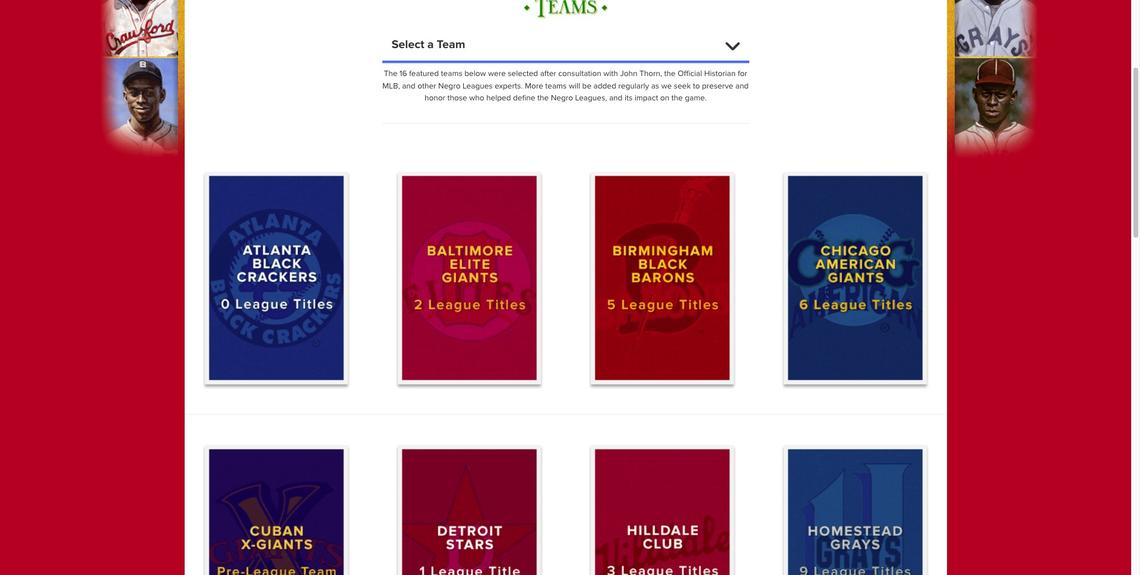 Task type: vqa. For each thing, say whether or not it's contained in the screenshot.
were
yes



Task type: describe. For each thing, give the bounding box(es) containing it.
john
[[620, 68, 638, 79]]

for
[[738, 68, 748, 79]]

its
[[625, 93, 633, 103]]

1 vertical spatial teams
[[546, 81, 567, 91]]

those
[[448, 93, 467, 103]]

the down more
[[538, 93, 549, 103]]

select a team link
[[392, 30, 721, 61]]

define
[[513, 93, 536, 103]]

helped
[[487, 93, 511, 103]]

1 vertical spatial negro
[[551, 93, 573, 103]]

arrow expand image
[[726, 39, 740, 54]]

more
[[525, 81, 543, 91]]

0 vertical spatial teams
[[441, 68, 463, 79]]

on
[[661, 93, 670, 103]]

seek
[[674, 81, 691, 91]]

to
[[693, 81, 700, 91]]

2 horizontal spatial and
[[736, 81, 749, 91]]

honor
[[425, 93, 446, 103]]

preserve
[[702, 81, 734, 91]]

0 horizontal spatial and
[[402, 81, 416, 91]]

were
[[488, 68, 506, 79]]

the
[[384, 68, 398, 79]]

team
[[437, 38, 466, 52]]

impact
[[635, 93, 659, 103]]

16
[[400, 68, 407, 79]]

the up we
[[665, 68, 676, 79]]

select
[[392, 38, 425, 52]]

the 16 featured teams below were selected after consultation with john thorn, the official historian for mlb, and other negro leagues experts. more teams will be added regularly as we seek to preserve and honor those who helped define the negro leagues, and its impact on the game.
[[383, 68, 749, 103]]

the right the "on" on the right top
[[672, 93, 683, 103]]



Task type: locate. For each thing, give the bounding box(es) containing it.
thorn,
[[640, 68, 662, 79]]

0 horizontal spatial negro
[[438, 81, 461, 91]]

with
[[604, 68, 618, 79]]

select a team
[[392, 38, 466, 52]]

a
[[428, 38, 434, 52]]

0 vertical spatial negro
[[438, 81, 461, 91]]

1 horizontal spatial negro
[[551, 93, 573, 103]]

0 horizontal spatial teams
[[441, 68, 463, 79]]

and down for
[[736, 81, 749, 91]]

teams down after
[[546, 81, 567, 91]]

mlb,
[[383, 81, 400, 91]]

game.
[[685, 93, 707, 103]]

who
[[469, 93, 484, 103]]

teams
[[441, 68, 463, 79], [546, 81, 567, 91]]

teams left "below"
[[441, 68, 463, 79]]

regularly
[[619, 81, 649, 91]]

and
[[402, 81, 416, 91], [736, 81, 749, 91], [609, 93, 623, 103]]

we
[[662, 81, 672, 91]]

after
[[540, 68, 557, 79]]

and left its
[[609, 93, 623, 103]]

added
[[594, 81, 617, 91]]

be
[[583, 81, 592, 91]]

1 horizontal spatial and
[[609, 93, 623, 103]]

negro up those
[[438, 81, 461, 91]]

will
[[569, 81, 580, 91]]

1 horizontal spatial teams
[[546, 81, 567, 91]]

selected
[[508, 68, 538, 79]]

featured
[[409, 68, 439, 79]]

official
[[678, 68, 702, 79]]

leagues
[[463, 81, 493, 91]]

historian
[[705, 68, 736, 79]]

below
[[465, 68, 486, 79]]

negro down will
[[551, 93, 573, 103]]

and down 16
[[402, 81, 416, 91]]

negro
[[438, 81, 461, 91], [551, 93, 573, 103]]

experts.
[[495, 81, 523, 91]]

the
[[665, 68, 676, 79], [538, 93, 549, 103], [672, 93, 683, 103]]

consultation
[[559, 68, 602, 79]]

as
[[652, 81, 660, 91]]

leagues,
[[575, 93, 607, 103]]

other
[[418, 81, 436, 91]]



